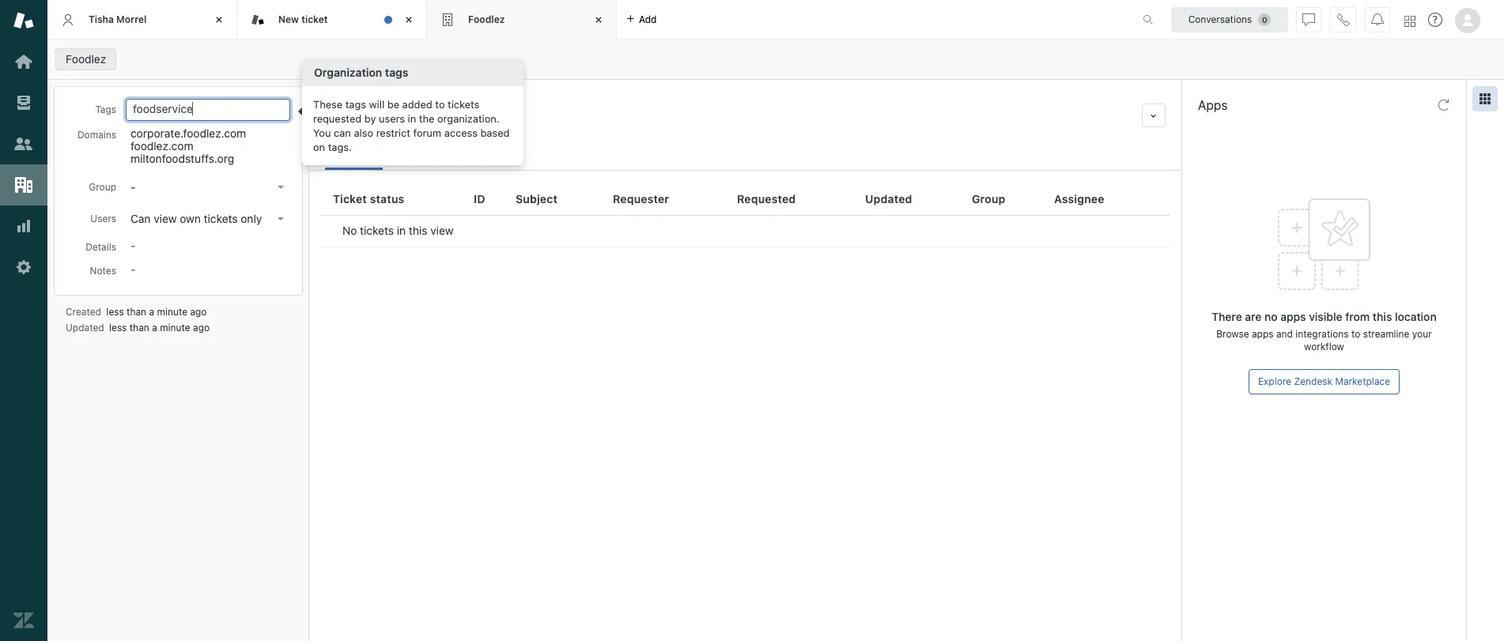 Task type: vqa. For each thing, say whether or not it's contained in the screenshot.
Miltonfoodstuffs.Org
yes



Task type: describe. For each thing, give the bounding box(es) containing it.
can view own tickets only
[[131, 212, 262, 226]]

location
[[1396, 310, 1437, 324]]

view inside button
[[154, 212, 177, 226]]

based
[[481, 126, 510, 139]]

assignee
[[1055, 192, 1105, 206]]

arrow down image
[[278, 218, 284, 221]]

new ticket tab
[[237, 0, 427, 40]]

views image
[[13, 93, 34, 113]]

this inside grid
[[409, 224, 428, 237]]

corporate.foodlez.com
[[131, 127, 246, 140]]

1 horizontal spatial group
[[972, 192, 1006, 206]]

organization tags
[[314, 65, 409, 79]]

only
[[241, 212, 262, 226]]

0 vertical spatial than
[[127, 306, 146, 318]]

new
[[279, 13, 299, 25]]

updated inside grid
[[866, 192, 913, 206]]

users (0)
[[409, 151, 457, 165]]

1 vertical spatial than
[[130, 322, 149, 334]]

domains
[[77, 129, 116, 141]]

to inside there are no apps visible from this location browse apps and integrations to streamline your workflow
[[1352, 328, 1361, 340]]

no
[[343, 224, 357, 237]]

can
[[334, 126, 351, 139]]

these
[[313, 98, 343, 110]]

tags
[[95, 104, 116, 116]]

button displays agent's chat status as invisible. image
[[1303, 13, 1316, 26]]

ticket
[[333, 192, 367, 206]]

tisha morrel tab
[[47, 0, 237, 40]]

be
[[388, 98, 400, 110]]

1 horizontal spatial apps
[[1281, 310, 1307, 324]]

explore zendesk marketplace button
[[1249, 370, 1401, 395]]

explore
[[1259, 376, 1292, 388]]

tickets (0)
[[325, 151, 383, 165]]

0 horizontal spatial group
[[89, 181, 116, 193]]

are
[[1246, 310, 1262, 324]]

tags for organization
[[385, 65, 409, 79]]

users for users
[[90, 213, 116, 225]]

will
[[369, 98, 385, 110]]

get started image
[[13, 51, 34, 72]]

foodlez.com
[[131, 139, 193, 153]]

users for users (0)
[[409, 151, 439, 165]]

tickets inside button
[[204, 212, 238, 226]]

requester
[[613, 192, 670, 206]]

users (0) link
[[409, 150, 459, 170]]

miltonfoodstuffs.org
[[131, 152, 234, 165]]

updated inside created less than a minute ago updated less than a minute ago
[[66, 322, 104, 334]]

(0) for users (0)
[[442, 151, 457, 165]]

tickets inside these tags will be added to tickets requested by users in the organization. you can also restrict forum access based on tags.
[[448, 98, 480, 110]]

there
[[1212, 310, 1243, 324]]

requested
[[313, 112, 362, 125]]

new ticket
[[279, 13, 328, 25]]

requested
[[737, 192, 796, 206]]

1 vertical spatial minute
[[160, 322, 190, 334]]

tags for these
[[346, 98, 366, 110]]

apps
[[1199, 98, 1228, 112]]

(0) for tickets (0)
[[367, 151, 383, 165]]

no
[[1265, 310, 1278, 324]]

tisha
[[89, 13, 114, 25]]

notes
[[90, 265, 116, 277]]

status
[[370, 192, 405, 206]]

marketplace
[[1336, 376, 1391, 388]]

created less than a minute ago updated less than a minute ago
[[66, 306, 210, 334]]

no tickets in this view
[[343, 224, 454, 237]]

ticket status
[[333, 192, 405, 206]]

get help image
[[1429, 13, 1443, 27]]

to inside these tags will be added to tickets requested by users in the organization. you can also restrict forum access based on tags.
[[435, 98, 445, 110]]

on
[[313, 140, 325, 153]]

organizations image
[[13, 175, 34, 195]]

created
[[66, 306, 101, 318]]

there are no apps visible from this location browse apps and integrations to streamline your workflow
[[1212, 310, 1437, 353]]

details
[[86, 241, 116, 253]]

arrow down image
[[278, 186, 284, 189]]



Task type: locate. For each thing, give the bounding box(es) containing it.
0 vertical spatial this
[[409, 224, 428, 237]]

reporting image
[[13, 216, 34, 237]]

view
[[154, 212, 177, 226], [431, 224, 454, 237]]

close image inside tisha morrel tab
[[211, 12, 227, 28]]

in down status
[[397, 224, 406, 237]]

tags
[[385, 65, 409, 79], [346, 98, 366, 110]]

tags.
[[328, 140, 352, 153]]

than
[[127, 306, 146, 318], [130, 322, 149, 334]]

view inside grid
[[431, 224, 454, 237]]

zendesk products image
[[1405, 15, 1416, 27]]

morrel
[[116, 13, 147, 25]]

1 horizontal spatial view
[[431, 224, 454, 237]]

1 (0) from the left
[[367, 151, 383, 165]]

subject
[[516, 192, 558, 206]]

to
[[435, 98, 445, 110], [1352, 328, 1361, 340]]

foodlez tab
[[427, 0, 617, 40]]

tickets right no at the top left
[[360, 224, 394, 237]]

in inside these tags will be added to tickets requested by users in the organization. you can also restrict forum access based on tags.
[[408, 112, 416, 125]]

own
[[180, 212, 201, 226]]

minute
[[157, 306, 188, 318], [160, 322, 190, 334]]

tickets (0) link
[[325, 150, 383, 170]]

0 horizontal spatial to
[[435, 98, 445, 110]]

apps up and
[[1281, 310, 1307, 324]]

less right created
[[106, 306, 124, 318]]

users up details
[[90, 213, 116, 225]]

close image left new
[[211, 12, 227, 28]]

to down from
[[1352, 328, 1361, 340]]

users inside "users (0)" link
[[409, 151, 439, 165]]

0 horizontal spatial this
[[409, 224, 428, 237]]

0 vertical spatial to
[[435, 98, 445, 110]]

grid
[[309, 184, 1182, 642]]

- field
[[127, 100, 290, 117]]

foodlez right close image
[[468, 13, 505, 25]]

the
[[419, 112, 435, 125]]

zendesk support image
[[13, 10, 34, 31]]

1 horizontal spatial updated
[[866, 192, 913, 206]]

apps image
[[1480, 93, 1492, 105]]

to right the added
[[435, 98, 445, 110]]

tags inside these tags will be added to tickets requested by users in the organization. you can also restrict forum access based on tags.
[[346, 98, 366, 110]]

1 horizontal spatial close image
[[591, 12, 607, 28]]

a
[[149, 306, 154, 318], [152, 322, 157, 334]]

less
[[106, 306, 124, 318], [109, 322, 127, 334]]

close image left add popup button
[[591, 12, 607, 28]]

-
[[131, 180, 136, 194]]

1 close image from the left
[[211, 12, 227, 28]]

close image inside foodlez tab
[[591, 12, 607, 28]]

this
[[409, 224, 428, 237], [1374, 310, 1393, 324]]

(0) down access
[[442, 151, 457, 165]]

users
[[379, 112, 405, 125]]

0 vertical spatial a
[[149, 306, 154, 318]]

1 horizontal spatial tickets
[[360, 224, 394, 237]]

0 vertical spatial less
[[106, 306, 124, 318]]

restrict
[[376, 126, 411, 139]]

view down "users (0)" link
[[431, 224, 454, 237]]

users down forum on the top
[[409, 151, 439, 165]]

tickets up organization.
[[448, 98, 480, 110]]

1 horizontal spatial users
[[409, 151, 439, 165]]

zendesk
[[1295, 376, 1333, 388]]

also
[[354, 126, 374, 139]]

your
[[1413, 328, 1433, 340]]

by
[[365, 112, 376, 125]]

corporate.foodlez.com foodlez.com miltonfoodstuffs.org
[[131, 127, 249, 165]]

tags up be
[[385, 65, 409, 79]]

and
[[1277, 328, 1294, 340]]

you
[[313, 126, 331, 139]]

tickets
[[325, 151, 364, 165]]

grid containing ticket status
[[309, 184, 1182, 642]]

1 horizontal spatial (0)
[[442, 151, 457, 165]]

main element
[[0, 0, 47, 642]]

less down 'notes'
[[109, 322, 127, 334]]

2 (0) from the left
[[442, 151, 457, 165]]

id
[[474, 192, 486, 206]]

users
[[409, 151, 439, 165], [90, 213, 116, 225]]

2 horizontal spatial tickets
[[448, 98, 480, 110]]

1 vertical spatial in
[[397, 224, 406, 237]]

related link
[[486, 150, 526, 170]]

icon_org image
[[325, 104, 357, 135]]

group
[[89, 181, 116, 193], [972, 192, 1006, 206]]

1 vertical spatial less
[[109, 322, 127, 334]]

browse
[[1217, 328, 1250, 340]]

0 horizontal spatial apps
[[1253, 328, 1274, 340]]

visible
[[1310, 310, 1343, 324]]

0 vertical spatial tags
[[385, 65, 409, 79]]

1 horizontal spatial foodlez
[[468, 13, 505, 25]]

explore zendesk marketplace
[[1259, 376, 1391, 388]]

close image for foodlez
[[591, 12, 607, 28]]

tickets right own
[[204, 212, 238, 226]]

1 vertical spatial tags
[[346, 98, 366, 110]]

tags up the by
[[346, 98, 366, 110]]

integrations
[[1296, 328, 1350, 340]]

1 vertical spatial updated
[[66, 322, 104, 334]]

add button
[[617, 0, 667, 39]]

apps down no
[[1253, 328, 1274, 340]]

conversations
[[1189, 13, 1253, 25]]

tickets
[[448, 98, 480, 110], [204, 212, 238, 226], [360, 224, 394, 237]]

0 horizontal spatial view
[[154, 212, 177, 226]]

these tags will be added to tickets requested by users in the organization. you can also restrict forum access based on tags.
[[313, 98, 510, 153]]

0 horizontal spatial tickets
[[204, 212, 238, 226]]

forum
[[413, 126, 442, 139]]

updated
[[866, 192, 913, 206], [66, 322, 104, 334]]

close image
[[401, 12, 417, 28]]

0 vertical spatial ago
[[190, 306, 207, 318]]

add
[[639, 13, 657, 25]]

0 vertical spatial in
[[408, 112, 416, 125]]

None text field
[[364, 104, 1136, 127]]

this inside there are no apps visible from this location browse apps and integrations to streamline your workflow
[[1374, 310, 1393, 324]]

foodlez inside foodlez link
[[66, 52, 106, 66]]

1 vertical spatial this
[[1374, 310, 1393, 324]]

0 vertical spatial updated
[[866, 192, 913, 206]]

related
[[486, 151, 525, 165]]

close image for tisha morrel
[[211, 12, 227, 28]]

added
[[402, 98, 433, 110]]

0 horizontal spatial (0)
[[367, 151, 383, 165]]

(0) down also
[[367, 151, 383, 165]]

foodlez link
[[55, 48, 116, 70]]

secondary element
[[47, 44, 1505, 75]]

1 horizontal spatial in
[[408, 112, 416, 125]]

tabs tab list
[[47, 0, 1127, 40]]

0 horizontal spatial updated
[[66, 322, 104, 334]]

ticket
[[302, 13, 328, 25]]

2 close image from the left
[[591, 12, 607, 28]]

in left the on the top
[[408, 112, 416, 125]]

foodlez
[[468, 13, 505, 25], [66, 52, 106, 66]]

customers image
[[13, 134, 34, 154]]

this up streamline
[[1374, 310, 1393, 324]]

apps
[[1281, 310, 1307, 324], [1253, 328, 1274, 340]]

access
[[444, 126, 478, 139]]

0 horizontal spatial close image
[[211, 12, 227, 28]]

0 horizontal spatial users
[[90, 213, 116, 225]]

in
[[408, 112, 416, 125], [397, 224, 406, 237]]

zendesk image
[[13, 611, 34, 631]]

organization.
[[438, 112, 500, 125]]

(0)
[[367, 151, 383, 165], [442, 151, 457, 165]]

0 vertical spatial foodlez
[[468, 13, 505, 25]]

- button
[[126, 176, 290, 199]]

this right no at the top left
[[409, 224, 428, 237]]

streamline
[[1364, 328, 1410, 340]]

ago
[[190, 306, 207, 318], [193, 322, 210, 334]]

0 vertical spatial users
[[409, 151, 439, 165]]

notifications image
[[1372, 13, 1385, 26]]

1 vertical spatial to
[[1352, 328, 1361, 340]]

foodlez down tisha
[[66, 52, 106, 66]]

from
[[1346, 310, 1371, 324]]

foodlez inside foodlez tab
[[468, 13, 505, 25]]

1 vertical spatial foodlez
[[66, 52, 106, 66]]

workflow
[[1305, 341, 1345, 353]]

1 vertical spatial a
[[152, 322, 157, 334]]

tickets inside grid
[[360, 224, 394, 237]]

1 horizontal spatial this
[[1374, 310, 1393, 324]]

can
[[131, 212, 151, 226]]

0 horizontal spatial tags
[[346, 98, 366, 110]]

0 vertical spatial minute
[[157, 306, 188, 318]]

1 vertical spatial ago
[[193, 322, 210, 334]]

tisha morrel
[[89, 13, 147, 25]]

0 horizontal spatial foodlez
[[66, 52, 106, 66]]

conversations button
[[1172, 7, 1289, 32]]

1 vertical spatial apps
[[1253, 328, 1274, 340]]

1 vertical spatial users
[[90, 213, 116, 225]]

admin image
[[13, 257, 34, 278]]

0 horizontal spatial in
[[397, 224, 406, 237]]

close image
[[211, 12, 227, 28], [591, 12, 607, 28]]

organization
[[314, 65, 382, 79]]

0 vertical spatial apps
[[1281, 310, 1307, 324]]

can view own tickets only button
[[126, 208, 290, 230]]

view right the can
[[154, 212, 177, 226]]

1 horizontal spatial to
[[1352, 328, 1361, 340]]

1 horizontal spatial tags
[[385, 65, 409, 79]]



